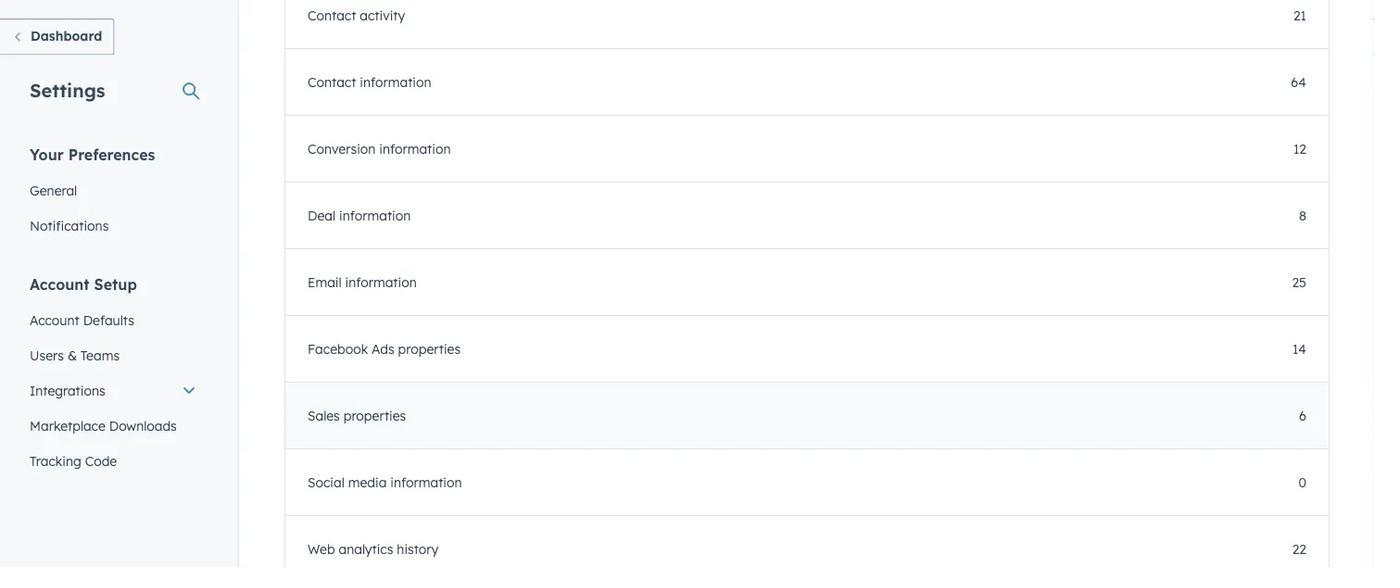 Task type: locate. For each thing, give the bounding box(es) containing it.
your
[[30, 145, 64, 164]]

analytics
[[339, 541, 393, 557]]

account up 'account defaults'
[[30, 275, 90, 293]]

information
[[360, 74, 432, 90], [379, 141, 451, 157], [339, 207, 411, 224], [345, 274, 417, 290], [391, 474, 462, 491]]

contact for contact information
[[308, 74, 356, 90]]

delete
[[1276, 424, 1309, 438]]

contact
[[308, 7, 356, 23], [308, 74, 356, 90]]

properties right ads
[[398, 341, 461, 357]]

22
[[1293, 541, 1307, 557]]

1 vertical spatial contact
[[308, 74, 356, 90]]

code
[[85, 453, 117, 469]]

dashboard
[[31, 28, 102, 44]]

properties
[[398, 341, 461, 357], [344, 408, 406, 424]]

notifications
[[30, 217, 109, 234]]

teams
[[81, 347, 120, 363]]

delete button
[[1260, 416, 1325, 445]]

6
[[1300, 408, 1307, 424]]

information right "email"
[[345, 274, 417, 290]]

1 vertical spatial properties
[[344, 408, 406, 424]]

contact left 'activity'
[[308, 7, 356, 23]]

downloads
[[109, 418, 177, 434]]

account defaults link
[[19, 303, 208, 338]]

tracking
[[30, 453, 81, 469]]

marketplace
[[30, 418, 106, 434]]

sales properties delete
[[308, 408, 1309, 438]]

history
[[397, 541, 439, 557]]

account up "users"
[[30, 312, 80, 328]]

contact up the conversion
[[308, 74, 356, 90]]

general link
[[19, 173, 208, 208]]

account for account defaults
[[30, 312, 80, 328]]

information down 'activity'
[[360, 74, 432, 90]]

information for conversion information
[[379, 141, 451, 157]]

information right the conversion
[[379, 141, 451, 157]]

64
[[1292, 74, 1307, 90]]

users & teams
[[30, 347, 120, 363]]

0 vertical spatial contact
[[308, 7, 356, 23]]

account setup element
[[19, 274, 208, 549]]

1 account from the top
[[30, 275, 90, 293]]

contact for contact activity
[[308, 7, 356, 23]]

properties right sales
[[344, 408, 406, 424]]

1 vertical spatial account
[[30, 312, 80, 328]]

0
[[1299, 474, 1307, 491]]

activity
[[360, 7, 405, 23]]

account defaults
[[30, 312, 134, 328]]

1 contact from the top
[[308, 7, 356, 23]]

conversion
[[308, 141, 376, 157]]

information right deal
[[339, 207, 411, 224]]

2 account from the top
[[30, 312, 80, 328]]

integrations button
[[19, 373, 208, 408]]

2 contact from the top
[[308, 74, 356, 90]]

14
[[1293, 341, 1307, 357]]

social
[[308, 474, 345, 491]]

email information
[[308, 274, 417, 290]]

properties inside sales properties delete
[[344, 408, 406, 424]]

users
[[30, 347, 64, 363]]

account
[[30, 275, 90, 293], [30, 312, 80, 328]]

0 vertical spatial account
[[30, 275, 90, 293]]



Task type: describe. For each thing, give the bounding box(es) containing it.
tracking code link
[[19, 444, 208, 479]]

account for account setup
[[30, 275, 90, 293]]

settings
[[30, 78, 105, 102]]

marketplace downloads
[[30, 418, 177, 434]]

ads
[[372, 341, 395, 357]]

25
[[1293, 274, 1307, 290]]

conversion information
[[308, 141, 451, 157]]

integrations
[[30, 382, 105, 399]]

web
[[308, 541, 335, 557]]

marketplace downloads link
[[19, 408, 208, 444]]

users & teams link
[[19, 338, 208, 373]]

dashboard link
[[0, 19, 114, 55]]

email
[[308, 274, 342, 290]]

general
[[30, 182, 77, 198]]

your preferences element
[[19, 144, 208, 243]]

0 vertical spatial properties
[[398, 341, 461, 357]]

information right the media at the left
[[391, 474, 462, 491]]

setup
[[94, 275, 137, 293]]

&
[[68, 347, 77, 363]]

media
[[348, 474, 387, 491]]

deal
[[308, 207, 336, 224]]

account setup
[[30, 275, 137, 293]]

notifications link
[[19, 208, 208, 243]]

facebook ads properties
[[308, 341, 461, 357]]

your preferences
[[30, 145, 155, 164]]

web analytics history
[[308, 541, 439, 557]]

information for deal information
[[339, 207, 411, 224]]

contact activity
[[308, 7, 405, 23]]

21
[[1294, 7, 1307, 23]]

8
[[1300, 207, 1307, 224]]

social media information
[[308, 474, 462, 491]]

contact information
[[308, 74, 432, 90]]

sales
[[308, 408, 340, 424]]

deal information
[[308, 207, 411, 224]]

tracking code
[[30, 453, 117, 469]]

preferences
[[68, 145, 155, 164]]

defaults
[[83, 312, 134, 328]]

information for email information
[[345, 274, 417, 290]]

12
[[1294, 141, 1307, 157]]

facebook
[[308, 341, 368, 357]]

information for contact information
[[360, 74, 432, 90]]



Task type: vqa. For each thing, say whether or not it's contained in the screenshot.
conversion information
yes



